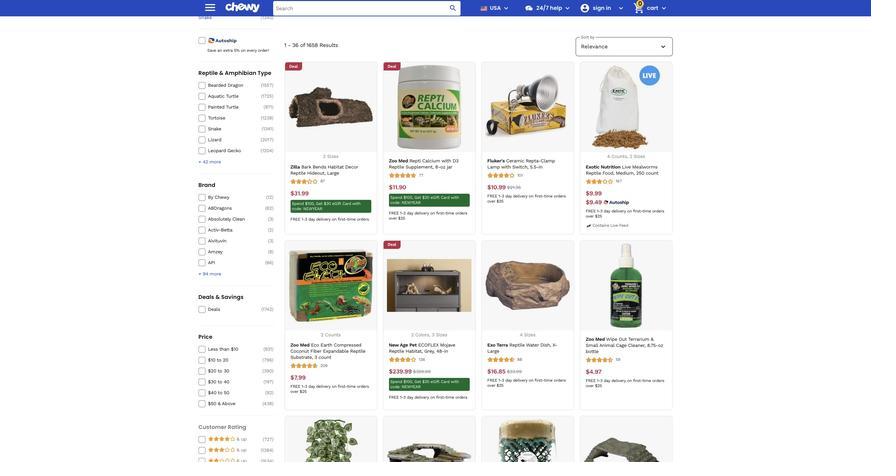 Task type: vqa. For each thing, say whether or not it's contained in the screenshot.
but in the This was a hit!! This was a gift for Packers fans and their cats absolutely loved it!  You never know what is going to be a hit, but this little Lambeau Field had their attention immediately.
no



Task type: describe. For each thing, give the bounding box(es) containing it.
deal for 2 sizes
[[289, 64, 298, 69]]

$239.99 $329.99
[[389, 368, 431, 375]]

painted
[[208, 104, 225, 110]]

newyear for bark bends habitat decor reptile hideout, large
[[303, 206, 322, 211]]

$30 to 40 link
[[208, 379, 256, 385]]

1725
[[262, 93, 272, 99]]

) for amzey
[[272, 249, 273, 255]]

) for $40 to 50
[[272, 390, 273, 396]]

tortoise link
[[208, 115, 256, 121]]

card for bark bends habitat decor reptile hideout, large
[[342, 201, 351, 206]]

1238
[[262, 115, 272, 121]]

leopard gecko
[[208, 148, 241, 153]]

free down $9.49 text field
[[586, 209, 596, 213]]

to for $30
[[218, 379, 222, 385]]

3 inside $7.99 free 1-3 day delivery on first-time orders over $25
[[305, 384, 307, 389]]

ceramic repta-clamp lamp with switch, 5.5-in
[[487, 158, 555, 170]]

brand
[[198, 181, 215, 189]]

( for tortoise
[[261, 115, 262, 121]]

) for $20 to 30
[[272, 368, 273, 374]]

0 horizontal spatial gecko
[[227, 148, 241, 153]]

0 vertical spatial egift
[[431, 195, 440, 200]]

197
[[265, 379, 272, 385]]

1 vertical spatial autoship
[[609, 199, 629, 205]]

type
[[258, 69, 271, 77]]

) for tortoise
[[272, 115, 273, 121]]

Search text field
[[273, 1, 461, 16]]

painted turtle link
[[208, 104, 256, 110]]

( for amzey
[[268, 249, 269, 255]]

activ-betta
[[208, 227, 232, 233]]

over down '$16.85' text box
[[487, 383, 495, 388]]

Product search field
[[273, 1, 461, 16]]

live mealworms reptile food, medium, 250 count
[[586, 164, 658, 176]]

zoo for $4.97
[[586, 336, 594, 342]]

0 vertical spatial snake link
[[406, 0, 441, 6]]

1- down $31.99 text box
[[302, 217, 305, 222]]

0 horizontal spatial autoship
[[215, 38, 237, 43]]

bark bends habitat decor reptile hideout, large
[[290, 164, 358, 176]]

( 8 )
[[268, 249, 273, 255]]

results
[[320, 42, 338, 48]]

87
[[320, 179, 325, 184]]

+ for reptile & amphibian type
[[198, 159, 201, 165]]

1- down $10.99 text box
[[498, 194, 502, 199]]

leopard
[[208, 148, 226, 153]]

deals & savings
[[198, 293, 244, 301]]

free inside $7.99 free 1-3 day delivery on first-time orders over $25
[[290, 384, 300, 389]]

reptile inside bark bends habitat decor reptile hideout, large
[[290, 170, 306, 176]]

aquatic turtle
[[208, 93, 239, 99]]

( for $10 to 20
[[262, 357, 264, 363]]

counts,
[[611, 154, 628, 159]]

$11.90
[[389, 184, 406, 191]]

$100, for bark bends habitat decor reptile hideout, large
[[305, 201, 315, 206]]

with inside repti calcium with d3 reptile supplement, 8-oz jar
[[442, 158, 451, 164]]

$25 up contains
[[595, 214, 602, 219]]

0 horizontal spatial lizard link
[[208, 137, 256, 143]]

+ for brand
[[198, 271, 201, 277]]

2 for eco earth compressed coconut fiber expandable reptile substrate, 3 count
[[321, 332, 324, 337]]

) for less than $10
[[272, 347, 273, 352]]

medium,
[[616, 170, 635, 176]]

time inside $7.99 free 1-3 day delivery on first-time orders over $25
[[347, 384, 356, 389]]

earth
[[321, 342, 332, 348]]

0 horizontal spatial hermit crab link
[[198, 4, 256, 10]]

more for reptile & amphibian type
[[210, 159, 221, 165]]

$25 inside $4.97 free 1-3 day delivery on first-time orders over $25
[[595, 383, 602, 388]]

oz inside wipe out terrarium & small animal cage cleaner, 8.75-oz bottle
[[658, 343, 663, 348]]

livefeed image
[[586, 223, 591, 228]]

sign
[[593, 4, 605, 12]]

( 390 )
[[262, 368, 273, 374]]

0 horizontal spatial live
[[610, 223, 618, 228]]

1- inside $7.99 free 1-3 day delivery on first-time orders over $25
[[302, 384, 305, 389]]

) for $30 to 40
[[272, 379, 273, 385]]

free 1-3 day delivery on first-time orders for 48-
[[389, 395, 467, 400]]

77
[[419, 173, 423, 178]]

831
[[265, 347, 272, 352]]

0 vertical spatial spend
[[390, 195, 402, 200]]

gecko inside "link"
[[538, 1, 552, 6]]

$30 down $329.99 text field
[[422, 380, 429, 384]]

1341
[[263, 126, 272, 132]]

free down $10.99 text box
[[487, 194, 497, 199]]

help
[[550, 4, 562, 12]]

$21.36 text field
[[507, 184, 521, 191]]

8
[[269, 249, 272, 255]]

24/7
[[536, 4, 549, 12]]

( for activ-betta
[[268, 227, 269, 233]]

sizes up water
[[524, 332, 536, 337]]

3 up '( 2 )'
[[269, 216, 272, 222]]

reptile inside repti calcium with d3 reptile supplement, 8-oz jar
[[389, 164, 404, 170]]

3 down $9.49 text field
[[600, 209, 603, 213]]

1658
[[307, 42, 318, 48]]

spend $100, get $30 egift card with code: newyear for ecoflex mojave reptile habitat, grey, 48-in
[[390, 380, 459, 389]]

0 horizontal spatial zoo
[[290, 342, 299, 348]]

( for $30 to 40
[[263, 379, 265, 385]]

zoo med eco earth compressed coconut fiber expandable reptile substrate, 3 count image
[[289, 243, 373, 328]]

0 vertical spatial newyear
[[402, 200, 421, 205]]

cart menu image
[[660, 4, 668, 12]]

1 horizontal spatial lizard
[[336, 1, 349, 6]]

exo
[[487, 342, 495, 348]]

get for bark bends habitat decor reptile hideout, large
[[316, 201, 323, 206]]

( 66 )
[[265, 260, 273, 266]]

free down '$16.85' text box
[[487, 378, 497, 383]]

time inside $4.97 free 1-3 day delivery on first-time orders over $25
[[642, 378, 651, 383]]

1
[[284, 42, 286, 48]]

2 right counts,
[[630, 154, 632, 159]]

reptile water dish, x- large
[[487, 342, 557, 354]]

on inside $4.97 free 1-3 day delivery on first-time orders over $25
[[627, 378, 632, 383]]

( 1384 )
[[261, 448, 273, 453]]

zoo med wipe out terrarium & small animal cage cleaner, 8.75-oz bottle image
[[584, 243, 668, 328]]

1 vertical spatial lizard
[[208, 137, 221, 143]]

turtle link
[[365, 0, 400, 6]]

chewy
[[215, 195, 229, 200]]

2 up ( 8 )
[[269, 227, 272, 233]]

1204
[[262, 148, 272, 153]]

over down $11.90 "text box"
[[389, 216, 397, 221]]

delivery inside $7.99 free 1-3 day delivery on first-time orders over $25
[[316, 384, 331, 389]]

4 counts, 2 sizes
[[607, 154, 645, 159]]

card for ecoflex mojave reptile habitat, grey, 48-in
[[441, 380, 450, 384]]

0 vertical spatial card
[[441, 195, 450, 200]]

reptile & amphibian type
[[198, 69, 271, 77]]

reptile down the save
[[198, 69, 218, 77]]

) for absolutely clean
[[272, 216, 273, 222]]

( for leopard gecko
[[261, 148, 262, 153]]

$7.99 text field
[[290, 374, 306, 382]]

bark
[[301, 164, 311, 169]]

turtle for ( 1725 )
[[226, 93, 239, 99]]

reptile inside ecoflex mojave reptile habitat, grey, 48-in
[[389, 349, 404, 354]]

1- down $9.49 text field
[[597, 209, 600, 213]]

1 vertical spatial snake link
[[198, 14, 256, 21]]

egift for bark bends habitat decor reptile hideout, large
[[332, 201, 341, 206]]

20
[[223, 357, 228, 363]]

than
[[219, 347, 229, 352]]

fiber
[[310, 349, 322, 354]]

88
[[517, 357, 522, 362]]

& inside $50 & above link
[[218, 401, 221, 407]]

to for $40
[[218, 390, 222, 396]]

4 for $16.85
[[520, 332, 523, 337]]

1 vertical spatial bearded dragon
[[208, 83, 243, 88]]

free 1-3 day delivery on first-time orders for hideout,
[[290, 217, 369, 222]]

0 vertical spatial get
[[414, 195, 421, 200]]

clamp
[[541, 158, 555, 164]]

wipe out terrarium & small animal cage cleaner, 8.75-oz bottle
[[586, 336, 663, 354]]

by chewy link
[[208, 194, 256, 200]]

$40 to 50 link
[[208, 390, 256, 396]]

wipe
[[606, 336, 617, 342]]

water
[[526, 342, 539, 348]]

dragon inside bearded dragon
[[294, 7, 310, 12]]

30
[[224, 368, 229, 374]]

$10 to 20
[[208, 357, 228, 363]]

2 ) from the top
[[272, 15, 273, 20]]

( 871 )
[[264, 104, 273, 110]]

( for by chewy
[[266, 195, 268, 200]]

new age pet ecoflex mojave reptile habitat, grey, 48-in image
[[387, 243, 472, 328]]

with inside ceramic repta-clamp lamp with switch, 5.5-in
[[501, 164, 511, 170]]

zoo med for $11.90
[[389, 158, 408, 164]]

save
[[207, 48, 216, 53]]

( 831 )
[[263, 347, 273, 352]]

1 horizontal spatial bearded dragon link
[[284, 0, 319, 13]]

aivituvin link
[[208, 238, 256, 244]]

) for snake
[[272, 126, 273, 132]]

0 vertical spatial bearded dragon
[[293, 1, 311, 12]]

1 horizontal spatial lizard link
[[325, 0, 360, 6]]

0 vertical spatial code:
[[390, 200, 401, 205]]

) for lizard
[[272, 137, 273, 143]]

zoo for $11.90
[[389, 158, 397, 164]]

leopard gecko link
[[208, 148, 256, 154]]

contains
[[593, 223, 609, 228]]

$30 down 77
[[422, 195, 429, 200]]

1 vertical spatial snake
[[198, 15, 212, 20]]

spend $100, get $30 egift card with code: newyear down 77
[[390, 195, 459, 205]]

terra
[[497, 342, 508, 348]]

fluker's ceramic repta-clamp lamp with switch, 5.5-in image
[[485, 65, 570, 150]]

spend $100, get $30 egift card with code: newyear for bark bends habitat decor reptile hideout, large
[[292, 201, 361, 211]]

0 horizontal spatial dragon
[[228, 83, 243, 88]]

( for aivituvin
[[268, 238, 269, 244]]

oz inside repti calcium with d3 reptile supplement, 8-oz jar
[[440, 164, 445, 170]]

8-
[[435, 164, 440, 170]]

day inside $7.99 free 1-3 day delivery on first-time orders over $25
[[308, 384, 315, 389]]

$30 down 87
[[324, 201, 331, 206]]

over inside $4.97 free 1-3 day delivery on first-time orders over $25
[[586, 383, 594, 388]]

over inside $7.99 free 1-3 day delivery on first-time orders over $25
[[290, 389, 298, 394]]

sign in link
[[577, 0, 616, 16]]

in inside ecoflex mojave reptile habitat, grey, 48-in
[[444, 349, 448, 354]]

2 counts
[[321, 332, 341, 337]]

5.5-
[[530, 164, 539, 170]]

) for aquatic turtle
[[272, 93, 273, 99]]

new age pet
[[389, 342, 417, 348]]

usa
[[490, 4, 501, 12]]

2 for bark bends habitat decor reptile hideout, large
[[323, 154, 326, 159]]

3 down $31.99 text box
[[305, 217, 307, 222]]

$16.85 $33.99
[[487, 368, 522, 375]]

$25 down $11.90 "text box"
[[398, 216, 405, 221]]

2 vertical spatial med
[[300, 342, 310, 348]]

$329.99
[[413, 369, 431, 374]]

42
[[203, 159, 208, 165]]

zoo med for $4.97
[[586, 336, 605, 342]]

out
[[619, 336, 627, 342]]

painted turtle
[[208, 104, 239, 110]]

on inside $7.99 free 1-3 day delivery on first-time orders over $25
[[332, 384, 337, 389]]

4 sizes
[[520, 332, 536, 337]]

) for $50 & above
[[272, 401, 273, 407]]

chewy support image
[[525, 4, 534, 13]]

82
[[267, 206, 272, 211]]

( for abdragons
[[265, 206, 267, 211]]

3 down $11.90 "text box"
[[403, 211, 406, 216]]

$20 to 30
[[208, 368, 229, 374]]

+ 94 more
[[198, 271, 221, 277]]

2 vertical spatial snake
[[208, 126, 221, 132]]

3 down $16.85 $33.99
[[502, 378, 504, 383]]

( 1238 )
[[261, 115, 273, 121]]

0 horizontal spatial menu image
[[203, 1, 217, 14]]

$4.97 text field
[[586, 368, 602, 376]]

reptile inside reptile water dish, x- large
[[509, 342, 525, 348]]

1 vertical spatial bearded dragon link
[[208, 82, 256, 88]]

activ-betta link
[[208, 227, 256, 233]]

$20 to 30 link
[[208, 368, 256, 374]]

less
[[208, 347, 218, 352]]

customer rating
[[198, 424, 246, 431]]

3 inside eco earth compressed coconut fiber expandable reptile substrate, 3 count
[[314, 355, 317, 360]]

$21.36
[[507, 185, 521, 190]]



Task type: locate. For each thing, give the bounding box(es) containing it.
1 vertical spatial dragon
[[228, 83, 243, 88]]

7 ) from the top
[[272, 126, 273, 132]]

free down $7.99 text box
[[290, 384, 300, 389]]

4
[[607, 154, 610, 159], [520, 332, 523, 337]]

1 + from the top
[[198, 159, 201, 165]]

turtle inside "link"
[[377, 1, 389, 6]]

orders inside $7.99 free 1-3 day delivery on first-time orders over $25
[[357, 384, 369, 389]]

$40 to 50
[[208, 390, 229, 396]]

free
[[487, 194, 497, 199], [586, 209, 596, 213], [389, 211, 399, 216], [290, 217, 300, 222], [487, 378, 497, 383], [586, 378, 596, 383], [290, 384, 300, 389], [389, 395, 399, 400]]

$25 inside $7.99 free 1-3 day delivery on first-time orders over $25
[[300, 389, 307, 394]]

hermit crab link inside list
[[487, 0, 522, 6]]

deals for deals
[[208, 307, 220, 312]]

( 796 )
[[262, 357, 273, 363]]

( for $40 to 50
[[265, 390, 267, 396]]

rating
[[228, 424, 246, 431]]

1 vertical spatial 4
[[520, 332, 523, 337]]

large inside bark bends habitat decor reptile hideout, large
[[327, 170, 339, 176]]

1 vertical spatial lizard link
[[208, 137, 256, 143]]

by chewy
[[208, 195, 229, 200]]

zoo up coconut
[[290, 342, 299, 348]]

$30
[[422, 195, 429, 200], [324, 201, 331, 206], [208, 379, 216, 385], [422, 380, 429, 384]]

deals for deals & savings
[[198, 293, 214, 301]]

) for by chewy
[[272, 195, 273, 200]]

count down the 'mealworms'
[[646, 170, 658, 176]]

& up for ( 1384 )
[[237, 447, 247, 453]]

switch,
[[512, 164, 529, 170]]

14 ) from the top
[[272, 238, 273, 244]]

zoo left repti
[[389, 158, 397, 164]]

8 ) from the top
[[272, 137, 273, 143]]

$10.99 text field
[[487, 184, 506, 191]]

zoo med repti calcium with d3 reptile supplement, 8-oz jar image
[[387, 65, 472, 150]]

1 horizontal spatial dragon
[[294, 7, 310, 12]]

$50 & above link
[[208, 401, 256, 407]]

1 vertical spatial zoo med
[[586, 336, 605, 342]]

$239.99
[[389, 368, 412, 375]]

0 vertical spatial ( 3 )
[[268, 216, 273, 222]]

92
[[267, 390, 272, 396]]

oregon silkworms small live hornworms, 25 count image
[[485, 419, 570, 462]]

med for $11.90
[[398, 158, 408, 164]]

1 horizontal spatial crab
[[508, 1, 518, 6]]

1 horizontal spatial oz
[[658, 343, 663, 348]]

) for bearded dragon
[[272, 83, 273, 88]]

code: for bark bends habitat decor reptile hideout, large
[[292, 206, 302, 211]]

1 horizontal spatial hermit crab
[[491, 1, 518, 6]]

3 ) from the top
[[272, 83, 273, 88]]

50
[[224, 390, 229, 396]]

spend $100, get $30 egift card with code: newyear down $329.99 text field
[[390, 380, 459, 389]]

sizes up mojave
[[436, 332, 447, 337]]

1 vertical spatial live
[[610, 223, 618, 228]]

penn-plax reptology shale scape step ledge & cave lizard hideout, large image
[[387, 419, 472, 462]]

24 ) from the top
[[272, 437, 273, 442]]

price
[[198, 333, 212, 341]]

1 horizontal spatial bearded
[[293, 1, 311, 6]]

) for $10 to 20
[[272, 357, 273, 363]]

med up coconut
[[300, 342, 310, 348]]

0 vertical spatial live
[[622, 164, 631, 169]]

reptile down exotic
[[586, 170, 601, 176]]

15 ) from the top
[[272, 249, 273, 255]]

med up animal
[[595, 336, 605, 342]]

code:
[[390, 200, 401, 205], [292, 206, 302, 211], [390, 385, 401, 389]]

0 vertical spatial $100,
[[404, 195, 413, 200]]

0 horizontal spatial in
[[444, 349, 448, 354]]

136
[[419, 357, 425, 362]]

to left 50
[[218, 390, 222, 396]]

count inside eco earth compressed coconut fiber expandable reptile substrate, 3 count
[[319, 355, 331, 360]]

code: down $11.90 "text box"
[[390, 200, 401, 205]]

( 3 ) for absolutely clean
[[268, 216, 273, 222]]

3 down $7.99 text box
[[305, 384, 307, 389]]

0 vertical spatial zoo
[[389, 158, 397, 164]]

1 vertical spatial up
[[241, 447, 247, 453]]

1557
[[262, 83, 272, 88]]

snake link
[[406, 0, 441, 6], [198, 14, 256, 21], [208, 126, 256, 132]]

1 up from the top
[[241, 437, 247, 442]]

get for ecoflex mojave reptile habitat, grey, 48-in
[[414, 380, 421, 384]]

1 vertical spatial spend
[[292, 201, 304, 206]]

( for $20 to 30
[[262, 368, 264, 374]]

in
[[606, 4, 611, 12]]

$16.85
[[487, 368, 506, 375]]

1 ) from the top
[[272, 5, 273, 10]]

12
[[268, 195, 272, 200]]

snake up the save
[[198, 15, 212, 20]]

3 down the $10.99 $21.36
[[502, 194, 504, 199]]

over down $10.99 text box
[[487, 199, 495, 204]]

habitat,
[[406, 349, 423, 354]]

exotic nutrition
[[586, 164, 621, 169]]

spend $100, get $30 egift card with code: newyear down 87
[[292, 201, 361, 211]]

snake link down tortoise link
[[208, 126, 256, 132]]

12 ) from the top
[[272, 216, 273, 222]]

& inside wipe out terrarium & small animal cage cleaner, 8.75-oz bottle
[[651, 336, 654, 342]]

with
[[442, 158, 451, 164], [501, 164, 511, 170], [451, 195, 459, 200], [352, 201, 361, 206], [451, 380, 459, 384]]

crab left chewy home image
[[215, 5, 225, 10]]

( 438 )
[[262, 401, 273, 407]]

1 vertical spatial oz
[[658, 343, 663, 348]]

food,
[[603, 170, 614, 176]]

spend down $11.90 "text box"
[[390, 195, 402, 200]]

( for lizard
[[261, 137, 262, 143]]

0 horizontal spatial crab
[[215, 5, 225, 10]]

0 horizontal spatial bearded
[[208, 83, 226, 88]]

code: down the $239.99 text box
[[390, 385, 401, 389]]

submit search image
[[449, 4, 457, 12]]

2 vertical spatial zoo med
[[290, 342, 310, 348]]

( for less than $10
[[263, 347, 265, 352]]

) for activ-betta
[[272, 227, 273, 233]]

$10 up the $20
[[208, 357, 215, 363]]

sizes up the habitat
[[327, 154, 339, 159]]

$9.99 text field
[[586, 190, 602, 197]]

( 1742 )
[[261, 307, 273, 312]]

4 ) from the top
[[272, 93, 273, 99]]

0 horizontal spatial bearded dragon
[[208, 83, 243, 88]]

( 3 ) for aivituvin
[[268, 238, 273, 244]]

18 ) from the top
[[272, 347, 273, 352]]

0 vertical spatial med
[[398, 158, 408, 164]]

1- down the $239.99 text box
[[400, 395, 403, 400]]

1 vertical spatial newyear
[[303, 206, 322, 211]]

1 horizontal spatial 4
[[607, 154, 610, 159]]

(
[[261, 5, 262, 10], [261, 15, 262, 20], [261, 83, 262, 88], [261, 93, 262, 99], [264, 104, 265, 110], [261, 115, 262, 121], [262, 126, 263, 132], [261, 137, 262, 143], [261, 148, 262, 153], [266, 195, 268, 200], [265, 206, 267, 211], [268, 216, 269, 222], [268, 227, 269, 233], [268, 238, 269, 244], [268, 249, 269, 255], [265, 260, 266, 266], [261, 307, 263, 312], [263, 347, 265, 352], [262, 357, 264, 363], [262, 368, 264, 374], [263, 379, 265, 385], [265, 390, 267, 396], [262, 401, 264, 407], [263, 437, 264, 442], [261, 448, 262, 453]]

to for $10
[[217, 357, 221, 363]]

3 down the $239.99 text box
[[403, 395, 406, 400]]

spend for ecoflex mojave reptile habitat, grey, 48-in
[[390, 380, 402, 384]]

deals down 94
[[198, 293, 214, 301]]

to left the 40
[[218, 379, 222, 385]]

( for bearded dragon
[[261, 83, 262, 88]]

$10.99 $21.36
[[487, 184, 521, 191]]

account menu image
[[617, 4, 625, 12]]

1 horizontal spatial live
[[622, 164, 631, 169]]

$30 to 40
[[208, 379, 229, 385]]

coconut
[[290, 349, 309, 354]]

$7.99 free 1-3 day delivery on first-time orders over $25
[[290, 374, 369, 394]]

1 ( 3 ) from the top
[[268, 216, 273, 222]]

hermit crab left chewy home image
[[198, 5, 225, 10]]

1 horizontal spatial count
[[646, 170, 658, 176]]

20 ) from the top
[[272, 368, 273, 374]]

day
[[505, 194, 512, 199], [604, 209, 610, 213], [407, 211, 413, 216], [308, 217, 315, 222], [505, 378, 512, 383], [604, 378, 610, 383], [308, 384, 315, 389], [407, 395, 413, 400]]

zoo up small
[[586, 336, 594, 342]]

reptile inside the live mealworms reptile food, medium, 250 count
[[586, 170, 601, 176]]

2 vertical spatial zoo
[[290, 342, 299, 348]]

1 horizontal spatial autoship
[[609, 199, 629, 205]]

0 horizontal spatial $10
[[208, 357, 215, 363]]

free inside $4.97 free 1-3 day delivery on first-time orders over $25
[[586, 378, 596, 383]]

$100, down $11.90 "text box"
[[404, 195, 413, 200]]

1 vertical spatial med
[[595, 336, 605, 342]]

2 & up from the top
[[237, 447, 247, 453]]

savings
[[221, 293, 244, 301]]

more right 94
[[210, 271, 221, 277]]

autoship up extra
[[215, 38, 237, 43]]

get down 77
[[414, 195, 421, 200]]

zoo med up small
[[586, 336, 605, 342]]

over up livefeed image
[[586, 214, 594, 219]]

0 vertical spatial dragon
[[294, 7, 310, 12]]

bearded dragon
[[293, 1, 311, 12], [208, 83, 243, 88]]

zoo med up coconut
[[290, 342, 310, 348]]

1 horizontal spatial zoo med
[[389, 158, 408, 164]]

0 vertical spatial free 1-3 day delivery on first-time orders
[[290, 217, 369, 222]]

) for deals
[[272, 307, 273, 312]]

large down exo
[[487, 349, 499, 354]]

snake
[[417, 1, 430, 6], [198, 15, 212, 20], [208, 126, 221, 132]]

0 vertical spatial deals
[[198, 293, 214, 301]]

$25
[[497, 199, 504, 204], [595, 214, 602, 219], [398, 216, 405, 221], [497, 383, 504, 388], [595, 383, 602, 388], [300, 389, 307, 394]]

0 vertical spatial turtle
[[377, 1, 389, 6]]

exotic nutrition live mealworms reptile food, medium, 250 count image
[[584, 65, 668, 150]]

large inside reptile water dish, x- large
[[487, 349, 499, 354]]

3 right colors, at the bottom left
[[432, 332, 434, 337]]

4 for $9.99
[[607, 154, 610, 159]]

egift for ecoflex mojave reptile habitat, grey, 48-in
[[431, 380, 440, 384]]

2 vertical spatial snake link
[[208, 126, 256, 132]]

1 horizontal spatial gecko
[[538, 1, 552, 6]]

1 vertical spatial card
[[342, 201, 351, 206]]

save an extra 5% on every order!
[[207, 48, 269, 53]]

hideout,
[[307, 170, 326, 176]]

( for snake
[[262, 126, 263, 132]]

filled star image
[[213, 437, 219, 442], [230, 437, 235, 442], [219, 447, 224, 453], [230, 447, 235, 453], [219, 458, 224, 462]]

22 ) from the top
[[272, 390, 273, 396]]

free down $11.90 "text box"
[[389, 211, 399, 216]]

0 vertical spatial zoo med
[[389, 158, 408, 164]]

jar
[[447, 164, 452, 170]]

sizes up the 'mealworms'
[[634, 154, 645, 159]]

( 3 ) down '( 2 )'
[[268, 238, 273, 244]]

orders inside $4.97 free 1-3 day delivery on first-time orders over $25
[[652, 378, 664, 383]]

reptile inside eco earth compressed coconut fiber expandable reptile substrate, 3 count
[[350, 349, 365, 354]]

reptile down the new
[[389, 349, 404, 354]]

0 vertical spatial +
[[198, 159, 201, 165]]

live left the feed
[[610, 223, 618, 228]]

snake inside list
[[417, 1, 430, 6]]

1- down '$16.85' text box
[[498, 378, 502, 383]]

) for aivituvin
[[272, 238, 273, 244]]

$33.99 text field
[[507, 368, 522, 375]]

438
[[264, 401, 272, 407]]

0 vertical spatial 4
[[607, 154, 610, 159]]

$25 down '$16.85' text box
[[497, 383, 504, 388]]

large down the habitat
[[327, 170, 339, 176]]

( for deals
[[261, 307, 263, 312]]

2 + from the top
[[198, 271, 201, 277]]

1 vertical spatial gecko
[[227, 148, 241, 153]]

live up medium,
[[622, 164, 631, 169]]

grey,
[[424, 349, 435, 354]]

( 197 )
[[263, 379, 273, 385]]

hermit crab
[[491, 1, 518, 6], [198, 5, 225, 10]]

get down 87
[[316, 201, 323, 206]]

absolutely
[[208, 216, 231, 222]]

2 for ecoflex mojave reptile habitat, grey, 48-in
[[411, 332, 414, 337]]

0 vertical spatial large
[[327, 170, 339, 176]]

( for painted turtle
[[264, 104, 265, 110]]

13 ) from the top
[[272, 227, 273, 233]]

$9.49 text field
[[586, 198, 602, 206]]

0 vertical spatial count
[[646, 170, 658, 176]]

$239.99 text field
[[389, 368, 412, 375]]

d3
[[453, 158, 459, 164]]

reptile up the $11.90
[[389, 164, 404, 170]]

in inside ceramic repta-clamp lamp with switch, 5.5-in
[[539, 164, 543, 170]]

free down $31.99 text box
[[290, 217, 300, 222]]

$329.99 text field
[[413, 368, 431, 375]]

$31.99 text field
[[290, 190, 309, 197]]

( for api
[[265, 260, 266, 266]]

2017
[[262, 137, 272, 143]]

bearded dragon link
[[284, 0, 319, 13], [208, 82, 256, 88]]

1340
[[262, 15, 272, 20]]

habitat
[[328, 164, 344, 169]]

$25 down $10.99 text box
[[497, 199, 504, 204]]

0 horizontal spatial large
[[327, 170, 339, 176]]

0 vertical spatial up
[[241, 437, 247, 442]]

an
[[217, 48, 222, 53]]

0 vertical spatial & up
[[237, 437, 247, 442]]

+ left 42
[[198, 159, 201, 165]]

in down clamp
[[539, 164, 543, 170]]

spend for bark bends habitat decor reptile hideout, large
[[292, 201, 304, 206]]

0 horizontal spatial count
[[319, 355, 331, 360]]

21 ) from the top
[[272, 379, 273, 385]]

19 ) from the top
[[272, 357, 273, 363]]

deals
[[198, 293, 214, 301], [208, 307, 220, 312]]

$10 right than
[[231, 347, 238, 352]]

snake left 'submit search' image
[[417, 1, 430, 6]]

count up 209
[[319, 355, 331, 360]]

snake link up autoship link
[[198, 14, 256, 21]]

1 vertical spatial egift
[[332, 201, 341, 206]]

every
[[247, 48, 257, 53]]

exo terra reptile water dish, x-large image
[[485, 243, 570, 328]]

reptile down zilla at the left top
[[290, 170, 306, 176]]

25 ) from the top
[[272, 448, 273, 453]]

more for brand
[[210, 271, 221, 277]]

deal
[[289, 64, 298, 69], [388, 64, 396, 69], [388, 242, 396, 247]]

( 1725 )
[[261, 93, 273, 99]]

time
[[544, 194, 553, 199], [642, 209, 651, 213], [446, 211, 454, 216], [347, 217, 356, 222], [544, 378, 553, 383], [642, 378, 651, 383], [347, 384, 356, 389], [446, 395, 454, 400]]

$30 down the $20
[[208, 379, 216, 385]]

2 vertical spatial newyear
[[402, 385, 421, 389]]

6 ) from the top
[[272, 115, 273, 121]]

0 horizontal spatial zoo med
[[290, 342, 310, 348]]

delivery inside $4.97 free 1-3 day delivery on first-time orders over $25
[[612, 378, 626, 383]]

chewy home image
[[225, 0, 259, 15]]

first- inside $7.99 free 1-3 day delivery on first-time orders over $25
[[338, 384, 347, 389]]

med for $4.97
[[595, 336, 605, 342]]

menu image
[[203, 1, 217, 14], [502, 4, 511, 12]]

+ left 94
[[198, 271, 201, 277]]

snake link left 'submit search' image
[[406, 0, 441, 6]]

oz left 'jar'
[[440, 164, 445, 170]]

209
[[320, 363, 327, 368]]

1742
[[263, 307, 272, 312]]

1 vertical spatial & up
[[237, 447, 247, 453]]

fluker's
[[487, 158, 505, 164]]

17 ) from the top
[[272, 307, 273, 312]]

( for $50 & above
[[262, 401, 264, 407]]

sign in
[[593, 4, 611, 12]]

oz right the cleaner, at the bottom right of the page
[[658, 343, 663, 348]]

$100, for ecoflex mojave reptile habitat, grey, 48-in
[[404, 380, 413, 384]]

newyear for ecoflex mojave reptile habitat, grey, 48-in
[[402, 385, 421, 389]]

2 left colors, at the bottom left
[[411, 332, 414, 337]]

11 ) from the top
[[272, 206, 273, 211]]

) for abdragons
[[272, 206, 273, 211]]

bearded inside list
[[293, 1, 311, 6]]

3 up ( 8 )
[[269, 238, 272, 244]]

&
[[219, 69, 224, 77], [216, 293, 220, 301], [651, 336, 654, 342], [218, 401, 221, 407], [237, 437, 239, 442], [237, 447, 239, 453]]

$100, down $239.99 $329.99 in the bottom of the page
[[404, 380, 413, 384]]

0 vertical spatial more
[[210, 159, 221, 165]]

2 vertical spatial $100,
[[404, 380, 413, 384]]

4 up reptile water dish, x- large
[[520, 332, 523, 337]]

2 horizontal spatial zoo med
[[586, 336, 605, 342]]

menu image right usa
[[502, 4, 511, 12]]

1 horizontal spatial large
[[487, 349, 499, 354]]

deal for 2 colors, 3 sizes
[[388, 242, 396, 247]]

to for $20
[[218, 368, 222, 374]]

to
[[217, 357, 221, 363], [218, 368, 222, 374], [218, 379, 222, 385], [218, 390, 222, 396]]

10 ) from the top
[[272, 195, 273, 200]]

1 horizontal spatial bearded dragon
[[293, 1, 311, 12]]

1 vertical spatial $100,
[[305, 201, 315, 206]]

0 vertical spatial bearded
[[293, 1, 311, 6]]

) for painted turtle
[[272, 104, 273, 110]]

day inside $4.97 free 1-3 day delivery on first-time orders over $25
[[604, 378, 610, 383]]

menu image left chewy home image
[[203, 1, 217, 14]]

eco earth compressed coconut fiber expandable reptile substrate, 3 count
[[290, 342, 365, 360]]

ceramic
[[506, 158, 524, 164]]

36
[[292, 42, 298, 48]]

over down $7.99 text box
[[290, 389, 298, 394]]

9 ) from the top
[[272, 148, 273, 153]]

( 82 )
[[265, 206, 273, 211]]

( for absolutely clean
[[268, 216, 269, 222]]

( for aquatic turtle
[[261, 93, 262, 99]]

code: down $31.99 text box
[[292, 206, 302, 211]]

& up for ( 727 )
[[237, 437, 247, 442]]

in down mojave
[[444, 349, 448, 354]]

customer
[[198, 424, 227, 431]]

1 vertical spatial count
[[319, 355, 331, 360]]

0 horizontal spatial hermit
[[198, 5, 214, 10]]

0 horizontal spatial oz
[[440, 164, 445, 170]]

frisco artificial watermelon terrarium vine image
[[289, 419, 373, 462]]

free down the $239.99 text box
[[389, 395, 399, 400]]

list
[[284, 0, 673, 13]]

newyear down $11.90 "text box"
[[402, 200, 421, 205]]

$16.85 text field
[[487, 368, 506, 375]]

$10 to 20 link
[[208, 357, 256, 363]]

abdragons link
[[208, 205, 256, 211]]

16 ) from the top
[[272, 260, 273, 266]]

1 vertical spatial turtle
[[226, 93, 239, 99]]

2 more from the top
[[210, 271, 221, 277]]

1 horizontal spatial $10
[[231, 347, 238, 352]]

0 vertical spatial gecko
[[538, 1, 552, 6]]

1 vertical spatial deals
[[208, 307, 220, 312]]

1 horizontal spatial menu image
[[502, 4, 511, 12]]

2 up from the top
[[241, 447, 247, 453]]

animal
[[599, 343, 614, 348]]

1 vertical spatial get
[[316, 201, 323, 206]]

up for ( 1384 )
[[241, 447, 247, 453]]

up for ( 727 )
[[241, 437, 247, 442]]

) for leopard gecko
[[272, 148, 273, 153]]

1- inside $4.97 free 1-3 day delivery on first-time orders over $25
[[597, 378, 600, 383]]

2 up bends
[[323, 154, 326, 159]]

1 more from the top
[[210, 159, 221, 165]]

empty star image
[[230, 437, 235, 442], [213, 447, 219, 453], [224, 447, 230, 453], [230, 447, 235, 453], [230, 458, 235, 462]]

filled star image
[[208, 437, 213, 442], [219, 437, 224, 442], [224, 437, 230, 442], [208, 447, 213, 453], [213, 447, 219, 453], [224, 447, 230, 453], [208, 458, 213, 462], [213, 458, 219, 462], [224, 458, 230, 462], [230, 458, 235, 462]]

1 vertical spatial $10
[[208, 357, 215, 363]]

zilla reptile basking platform ramp, large image
[[584, 419, 668, 462]]

871
[[265, 104, 272, 110]]

0 horizontal spatial bearded dragon link
[[208, 82, 256, 88]]

zilla bark bends habitat decor reptile hideout, large image
[[289, 65, 373, 150]]

med left repti
[[398, 158, 408, 164]]

1- down $11.90 "text box"
[[400, 211, 403, 216]]

less than $10
[[208, 347, 238, 352]]

390
[[264, 368, 272, 374]]

1 vertical spatial bearded
[[208, 83, 226, 88]]

4 up nutrition
[[607, 154, 610, 159]]

$11.90 text field
[[389, 184, 406, 191]]

1 vertical spatial in
[[444, 349, 448, 354]]

items image
[[633, 2, 645, 14]]

help menu image
[[564, 4, 572, 12]]

large
[[327, 170, 339, 176], [487, 349, 499, 354]]

spend
[[390, 195, 402, 200], [292, 201, 304, 206], [390, 380, 402, 384]]

turtle for ( 871 )
[[226, 104, 239, 110]]

1 horizontal spatial hermit
[[491, 1, 506, 6]]

48-
[[436, 349, 444, 354]]

) for api
[[272, 260, 273, 266]]

2 horizontal spatial zoo
[[586, 336, 594, 342]]

$25 down $7.99 text box
[[300, 389, 307, 394]]

2 vertical spatial card
[[441, 380, 450, 384]]

5 ) from the top
[[272, 104, 273, 110]]

2 ( 3 ) from the top
[[268, 238, 273, 244]]

1 & up from the top
[[237, 437, 247, 442]]

( 3 ) up '( 2 )'
[[268, 216, 273, 222]]

1 horizontal spatial in
[[539, 164, 543, 170]]

list containing bearded dragon
[[284, 0, 673, 13]]

3 inside $4.97 free 1-3 day delivery on first-time orders over $25
[[600, 378, 603, 383]]

24/7 help
[[536, 4, 562, 12]]

$9.49
[[586, 198, 602, 206]]

1 vertical spatial +
[[198, 271, 201, 277]]

code: for ecoflex mojave reptile habitat, grey, 48-in
[[390, 385, 401, 389]]

live inside the live mealworms reptile food, medium, 250 count
[[622, 164, 631, 169]]

1384
[[262, 448, 272, 453]]

first- inside $4.97 free 1-3 day delivery on first-time orders over $25
[[633, 378, 642, 383]]

1 vertical spatial code:
[[292, 206, 302, 211]]

0 horizontal spatial hermit crab
[[198, 5, 225, 10]]

count inside the live mealworms reptile food, medium, 250 count
[[646, 170, 658, 176]]

23 ) from the top
[[272, 401, 273, 407]]

1 horizontal spatial free 1-3 day delivery on first-time orders
[[389, 395, 467, 400]]

-
[[288, 42, 291, 48]]

( 92 )
[[265, 390, 273, 396]]

menu image inside usa popup button
[[502, 4, 511, 12]]

extra
[[223, 48, 233, 53]]

3 down 'fiber'
[[314, 355, 317, 360]]

less than $10 link
[[208, 346, 256, 352]]

0 vertical spatial lizard
[[336, 1, 349, 6]]

0 horizontal spatial 4
[[520, 332, 523, 337]]

empty star image
[[208, 437, 213, 442], [213, 437, 219, 442], [219, 437, 224, 442], [224, 437, 230, 442], [208, 447, 213, 453], [219, 447, 224, 453], [208, 458, 213, 462], [213, 458, 219, 462], [219, 458, 224, 462], [224, 458, 230, 462]]

$10
[[231, 347, 238, 352], [208, 357, 215, 363]]

expandable
[[323, 349, 349, 354]]

newyear down $239.99 $329.99 in the bottom of the page
[[402, 385, 421, 389]]

0 vertical spatial snake
[[417, 1, 430, 6]]

card
[[441, 195, 450, 200], [342, 201, 351, 206], [441, 380, 450, 384]]



